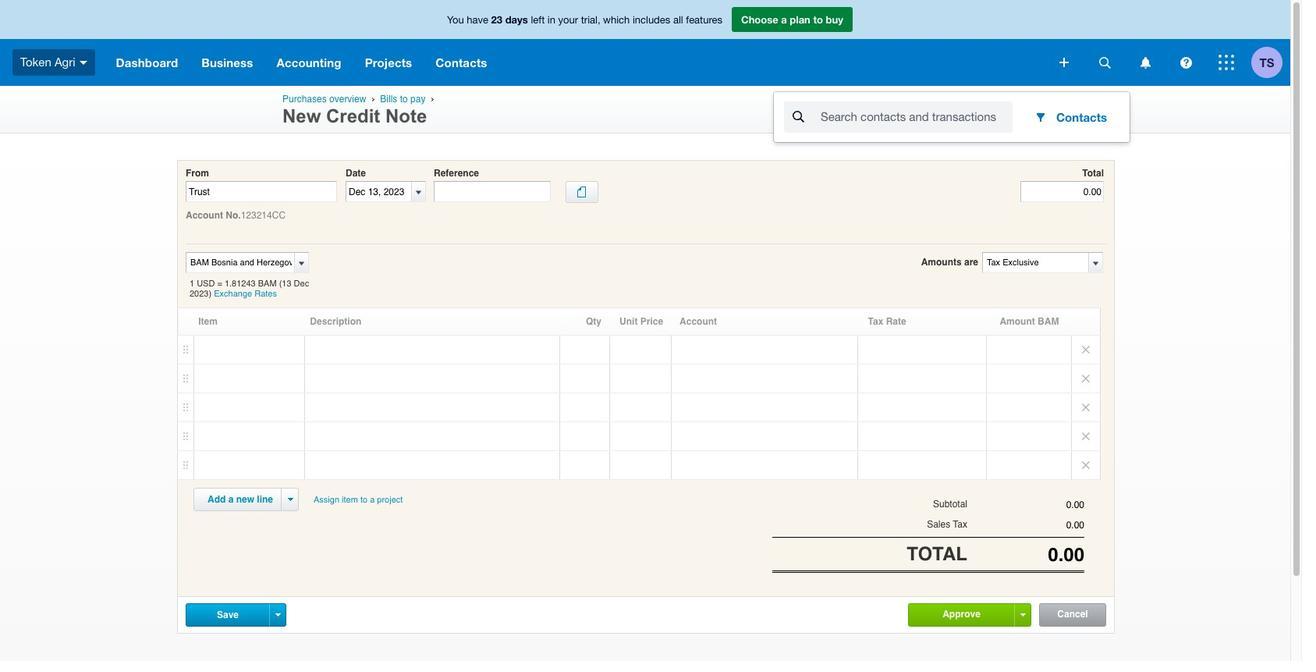 Task type: vqa. For each thing, say whether or not it's contained in the screenshot.
Intro Banner body "element"
no



Task type: locate. For each thing, give the bounding box(es) containing it.
you have 23 days left in your trial, which includes all features
[[447, 13, 723, 26]]

contacts button
[[1023, 101, 1120, 133]]

tax left 'rate'
[[869, 316, 884, 327]]

None text field
[[186, 181, 337, 202], [187, 253, 292, 272], [984, 253, 1088, 272], [968, 544, 1085, 566], [186, 181, 337, 202], [187, 253, 292, 272], [984, 253, 1088, 272], [968, 544, 1085, 566]]

projects
[[365, 55, 412, 69]]

1 vertical spatial to
[[400, 94, 408, 105]]

new
[[236, 494, 255, 505]]

banner containing ts
[[0, 0, 1291, 142]]

account right price on the top of the page
[[680, 316, 718, 327]]

bam up rates
[[258, 279, 277, 289]]

a inside "link"
[[370, 495, 375, 505]]

account no. 123214cc
[[186, 210, 286, 221]]

assign item to a project link
[[307, 488, 410, 512]]

0 horizontal spatial to
[[361, 495, 368, 505]]

a left plan
[[782, 13, 787, 26]]

save
[[217, 610, 239, 621]]

=
[[217, 279, 222, 289]]

2023
[[190, 289, 209, 299]]

1 delete line item image from the top
[[1073, 336, 1101, 364]]

a left the new
[[228, 494, 234, 505]]

Reference text field
[[434, 181, 551, 202]]

2 vertical spatial delete line item image
[[1073, 451, 1101, 479]]

1 horizontal spatial svg image
[[1181, 57, 1192, 68]]

save link
[[187, 604, 269, 626]]

contacts up total
[[1057, 110, 1108, 124]]

1 › from the left
[[372, 94, 375, 104]]

which
[[604, 14, 630, 26]]

pay
[[411, 94, 426, 105]]

approve
[[943, 609, 981, 620]]

None text field
[[968, 500, 1085, 511], [968, 520, 1085, 531], [968, 500, 1085, 511], [968, 520, 1085, 531]]

contacts inside dropdown button
[[436, 55, 488, 69]]

all
[[674, 14, 684, 26]]

1 horizontal spatial contacts
[[1057, 110, 1108, 124]]

svg image
[[1219, 55, 1235, 70], [1141, 57, 1151, 68], [1060, 58, 1069, 67], [79, 61, 87, 65]]

amount
[[1000, 316, 1036, 327]]

your
[[559, 14, 579, 26]]

add a new line link
[[198, 489, 283, 511]]

assign
[[314, 495, 340, 505]]

rates
[[255, 289, 277, 299]]

2 svg image from the left
[[1181, 57, 1192, 68]]

1 horizontal spatial tax
[[953, 519, 968, 530]]

1 vertical spatial delete line item image
[[1073, 422, 1101, 451]]

to
[[814, 13, 824, 26], [400, 94, 408, 105], [361, 495, 368, 505]]

23
[[492, 13, 503, 26]]

account
[[186, 210, 223, 221], [680, 316, 718, 327]]

delete line item image
[[1073, 336, 1101, 364], [1073, 365, 1101, 393]]

0 vertical spatial contacts
[[436, 55, 488, 69]]

0 horizontal spatial svg image
[[1100, 57, 1111, 68]]

from
[[186, 168, 209, 179]]

› right pay
[[431, 94, 434, 104]]

2 delete line item image from the top
[[1073, 422, 1101, 451]]

1 vertical spatial delete line item image
[[1073, 365, 1101, 393]]

no.
[[226, 210, 241, 221]]

delete line item image
[[1073, 394, 1101, 422], [1073, 422, 1101, 451], [1073, 451, 1101, 479]]

1 horizontal spatial account
[[680, 316, 718, 327]]

0 horizontal spatial ›
[[372, 94, 375, 104]]

2 delete line item image from the top
[[1073, 365, 1101, 393]]

dec
[[294, 279, 309, 289]]

accounting
[[277, 55, 342, 69]]

bam right amount
[[1038, 316, 1060, 327]]

1 horizontal spatial bam
[[1038, 316, 1060, 327]]

a left project
[[370, 495, 375, 505]]

dashboard link
[[104, 39, 190, 86]]

1 horizontal spatial ›
[[431, 94, 434, 104]]

1 usd = 1.81243 bam (
[[190, 279, 282, 289]]

includes
[[633, 14, 671, 26]]

to inside "link"
[[361, 495, 368, 505]]

to left the buy on the right top of page
[[814, 13, 824, 26]]

total
[[907, 543, 968, 565]]

1 horizontal spatial to
[[400, 94, 408, 105]]

0 horizontal spatial tax
[[869, 316, 884, 327]]

0 vertical spatial to
[[814, 13, 824, 26]]

› left bills
[[372, 94, 375, 104]]

unit
[[620, 316, 638, 327]]

description
[[310, 316, 362, 327]]

0 horizontal spatial bam
[[258, 279, 277, 289]]

contacts inside popup button
[[1057, 110, 1108, 124]]

add a new line
[[208, 494, 273, 505]]

1 horizontal spatial a
[[370, 495, 375, 505]]

2 horizontal spatial to
[[814, 13, 824, 26]]

bam
[[258, 279, 277, 289], [1038, 316, 1060, 327]]

to right "item"
[[361, 495, 368, 505]]

Date text field
[[347, 182, 411, 202]]

tax right sales on the right bottom of page
[[953, 519, 968, 530]]

1
[[190, 279, 194, 289]]

1 vertical spatial bam
[[1038, 316, 1060, 327]]

svg image
[[1100, 57, 1111, 68], [1181, 57, 1192, 68]]

0 horizontal spatial account
[[186, 210, 223, 221]]

banner
[[0, 0, 1291, 142]]

have
[[467, 14, 489, 26]]

contacts down you
[[436, 55, 488, 69]]

) exchange rates
[[209, 289, 277, 299]]

a for plan
[[782, 13, 787, 26]]

2 horizontal spatial a
[[782, 13, 787, 26]]

item
[[199, 316, 218, 327]]

reference
[[434, 168, 479, 179]]

subtotal
[[934, 499, 968, 510]]

1.81243
[[225, 279, 256, 289]]

account for account
[[680, 316, 718, 327]]

0 horizontal spatial contacts
[[436, 55, 488, 69]]

amounts are
[[922, 257, 979, 268]]

left
[[531, 14, 545, 26]]

1 vertical spatial contacts
[[1057, 110, 1108, 124]]

to inside "purchases overview › bills to pay › new credit note"
[[400, 94, 408, 105]]

2 vertical spatial to
[[361, 495, 368, 505]]

dashboard
[[116, 55, 178, 69]]

ts button
[[1252, 39, 1291, 86]]

2 › from the left
[[431, 94, 434, 104]]

cancel
[[1058, 609, 1089, 620]]

to left pay
[[400, 94, 408, 105]]

3 delete line item image from the top
[[1073, 451, 1101, 479]]

0 vertical spatial delete line item image
[[1073, 336, 1101, 364]]

13 dec 2023
[[190, 279, 309, 299]]

contacts
[[436, 55, 488, 69], [1057, 110, 1108, 124]]

svg image inside the token agri popup button
[[79, 61, 87, 65]]

1 vertical spatial account
[[680, 316, 718, 327]]

tax
[[869, 316, 884, 327], [953, 519, 968, 530]]

a
[[782, 13, 787, 26], [228, 494, 234, 505], [370, 495, 375, 505]]

›
[[372, 94, 375, 104], [431, 94, 434, 104]]

0 vertical spatial account
[[186, 210, 223, 221]]

0 horizontal spatial a
[[228, 494, 234, 505]]

0 vertical spatial delete line item image
[[1073, 394, 1101, 422]]

more approve options... image
[[1021, 614, 1026, 617]]

token agri button
[[0, 39, 104, 86]]

sales tax
[[928, 519, 968, 530]]

0 vertical spatial bam
[[258, 279, 277, 289]]

None search field
[[784, 101, 1013, 133]]

account left no.
[[186, 210, 223, 221]]

usd
[[197, 279, 215, 289]]



Task type: describe. For each thing, give the bounding box(es) containing it.
0 vertical spatial tax
[[869, 316, 884, 327]]

amounts
[[922, 257, 962, 268]]

sales
[[928, 519, 951, 530]]

projects button
[[353, 39, 424, 86]]

(
[[279, 279, 282, 289]]

a for new
[[228, 494, 234, 505]]

business button
[[190, 39, 265, 86]]

credit
[[326, 105, 380, 126]]

amount bam
[[1000, 316, 1060, 327]]

unit price
[[620, 316, 664, 327]]

total
[[1083, 168, 1105, 179]]

more add line options... image
[[288, 498, 293, 501]]

tax rate
[[869, 316, 907, 327]]

account for account no. 123214cc
[[186, 210, 223, 221]]

assign item to a project
[[314, 495, 403, 505]]

purchases
[[283, 94, 327, 105]]

date
[[346, 168, 366, 179]]

item
[[342, 495, 358, 505]]

contacts group
[[774, 92, 1130, 142]]

agri
[[55, 55, 75, 69]]

business
[[202, 55, 253, 69]]

123214cc
[[241, 210, 286, 221]]

accounting button
[[265, 39, 353, 86]]

1 delete line item image from the top
[[1073, 394, 1101, 422]]

1 vertical spatial tax
[[953, 519, 968, 530]]

approve link
[[909, 604, 1015, 625]]

exchange rates link
[[214, 289, 277, 299]]

plan
[[790, 13, 811, 26]]

choose a plan to buy
[[742, 13, 844, 26]]

project
[[377, 495, 403, 505]]

Total text field
[[1021, 181, 1105, 202]]

buy
[[826, 13, 844, 26]]

token agri
[[20, 55, 75, 69]]

choose
[[742, 13, 779, 26]]

cancel button
[[1041, 604, 1106, 626]]

bills
[[380, 94, 398, 105]]

)
[[209, 289, 212, 299]]

bills to pay link
[[380, 94, 426, 105]]

note
[[386, 105, 427, 126]]

add
[[208, 494, 226, 505]]

Search contacts and transactions search field
[[821, 102, 1013, 132]]

qty
[[586, 316, 602, 327]]

13
[[282, 279, 292, 289]]

rate
[[887, 316, 907, 327]]

days
[[506, 13, 528, 26]]

purchases overview › bills to pay › new credit note
[[283, 94, 437, 126]]

you
[[447, 14, 464, 26]]

contacts button
[[424, 39, 499, 86]]

ts
[[1260, 55, 1275, 69]]

overview
[[329, 94, 366, 105]]

1 svg image from the left
[[1100, 57, 1111, 68]]

price
[[641, 316, 664, 327]]

are
[[965, 257, 979, 268]]

more save options... image
[[275, 614, 281, 617]]

purchases overview link
[[283, 94, 366, 105]]

exchange
[[214, 289, 252, 299]]

line
[[257, 494, 273, 505]]

token
[[20, 55, 51, 69]]

trial,
[[581, 14, 601, 26]]

new
[[283, 105, 321, 126]]

features
[[686, 14, 723, 26]]

in
[[548, 14, 556, 26]]



